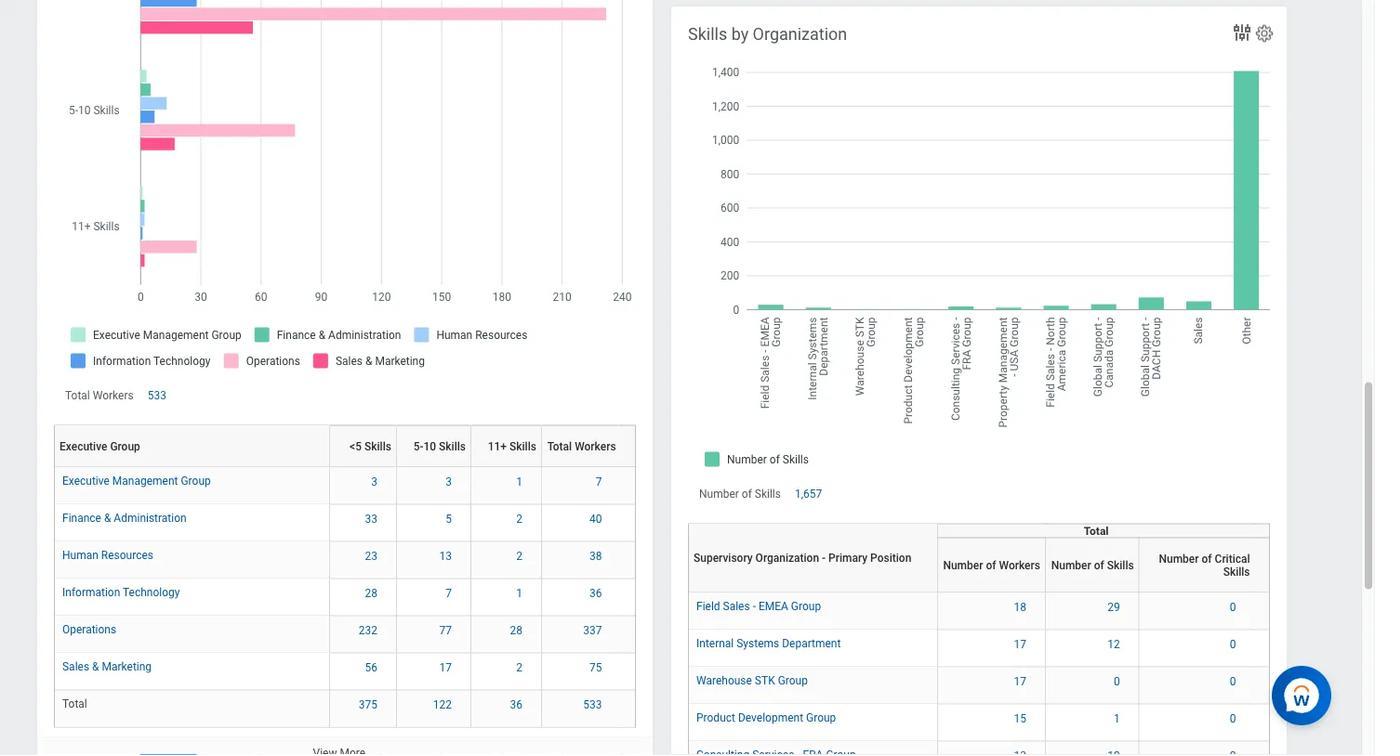 Task type: describe. For each thing, give the bounding box(es) containing it.
13 button
[[439, 549, 455, 564]]

skills inside number of critical skills
[[1223, 566, 1250, 579]]

23
[[365, 550, 377, 563]]

5-10 skills
[[413, 440, 466, 453]]

information
[[62, 586, 120, 599]]

1 vertical spatial 533 button
[[583, 698, 605, 713]]

0 for 29
[[1230, 601, 1236, 614]]

11+
[[488, 440, 507, 453]]

2 button for 5
[[516, 512, 525, 527]]

- for primary
[[822, 552, 826, 565]]

operations
[[62, 623, 116, 636]]

75
[[590, 661, 602, 674]]

1 for 3
[[516, 476, 522, 489]]

product
[[696, 712, 735, 725]]

17 for 12
[[1014, 638, 1026, 651]]

skills inside 5-10 skills 'button'
[[439, 440, 466, 453]]

sales & marketing
[[62, 661, 152, 674]]

organization inside "button"
[[755, 552, 819, 565]]

supervisory organization - primary position button
[[694, 524, 944, 593]]

supervisory organization - primary position
[[694, 552, 911, 565]]

of inside button
[[1094, 559, 1104, 572]]

operations link
[[62, 620, 116, 636]]

sales & marketing link
[[62, 657, 152, 674]]

product development group link
[[696, 708, 836, 725]]

337
[[583, 624, 602, 637]]

development
[[738, 712, 803, 725]]

12
[[1107, 638, 1120, 651]]

<5 skills
[[350, 440, 391, 453]]

1 button for 7
[[516, 586, 525, 601]]

36 for the leftmost 36 button
[[510, 699, 522, 712]]

total workers button
[[547, 440, 616, 453]]

12 button
[[1107, 637, 1123, 652]]

232 button
[[359, 623, 380, 638]]

5 button
[[446, 512, 455, 527]]

administration
[[114, 512, 187, 525]]

1 horizontal spatial 7
[[596, 476, 602, 489]]

2 button for 17
[[516, 661, 525, 675]]

executive group
[[60, 440, 140, 453]]

group for product development group
[[806, 712, 836, 725]]

0 vertical spatial organization
[[753, 25, 847, 44]]

finance
[[62, 512, 101, 525]]

18
[[1014, 601, 1026, 614]]

337 button
[[583, 623, 605, 638]]

field
[[696, 600, 720, 613]]

executive for executive group
[[60, 440, 107, 453]]

technology
[[123, 586, 180, 599]]

122 button
[[433, 698, 455, 713]]

skills inside 11+ skills button
[[509, 440, 536, 453]]

0 button for 12
[[1230, 637, 1239, 652]]

executive management group link
[[62, 471, 211, 488]]

0 horizontal spatial workers
[[93, 389, 134, 402]]

0 for 0
[[1230, 675, 1236, 688]]

of inside 'button'
[[986, 559, 996, 572]]

internal systems department
[[696, 637, 841, 650]]

33 button
[[365, 512, 380, 527]]

configure and view chart data image
[[1231, 22, 1253, 44]]

<5 skills button
[[335, 425, 403, 467]]

2 3 button from the left
[[446, 475, 455, 490]]

17 for 0
[[1014, 675, 1026, 688]]

marketing
[[102, 661, 152, 674]]

number of skills image
[[1053, 749, 1131, 756]]

77 button
[[439, 623, 455, 638]]

field sales - emea group
[[696, 600, 821, 613]]

18 button
[[1014, 600, 1029, 615]]

number of workers image
[[945, 749, 1038, 756]]

skills by organization
[[688, 25, 847, 44]]

number inside number of critical skills
[[1159, 553, 1199, 566]]

field sales - emea group link
[[696, 596, 821, 613]]

2 for 5
[[516, 513, 522, 526]]

by
[[731, 25, 749, 44]]

1 vertical spatial workers
[[575, 440, 616, 453]]

1 3 button from the left
[[371, 475, 380, 490]]

resources
[[101, 549, 153, 562]]

skills inside <5 skills button
[[364, 440, 391, 453]]

warehouse
[[696, 674, 752, 688]]

11+ skills
[[488, 440, 536, 453]]

number of skills inside button
[[1051, 559, 1134, 572]]

executive for executive management group
[[62, 475, 110, 488]]

total element
[[62, 694, 87, 711]]

38 button
[[590, 549, 605, 564]]

0 horizontal spatial 7
[[446, 587, 452, 600]]

23 button
[[365, 549, 380, 564]]

critical
[[1215, 553, 1250, 566]]

5
[[446, 513, 452, 526]]

stk
[[755, 674, 775, 688]]

group right emea
[[791, 600, 821, 613]]

29
[[1107, 601, 1120, 614]]

375
[[359, 699, 377, 712]]

0 horizontal spatial 36 button
[[510, 698, 525, 713]]

executive group button
[[60, 426, 337, 468]]

warehouse stk group
[[696, 674, 808, 688]]

product development group
[[696, 712, 836, 725]]

2 vertical spatial 1 button
[[1114, 712, 1123, 727]]

17 button for 12
[[1014, 637, 1029, 652]]

29 button
[[1107, 600, 1123, 615]]

internal
[[696, 637, 734, 650]]

information technology
[[62, 586, 180, 599]]

number of skills button
[[1051, 524, 1146, 579]]

40 button
[[590, 512, 605, 527]]

13
[[439, 550, 452, 563]]

warehouse stk group link
[[696, 671, 808, 688]]

1 3 from the left
[[371, 476, 377, 489]]

2 for 17
[[516, 661, 522, 674]]

emea
[[759, 600, 788, 613]]

56
[[365, 661, 377, 674]]

number of critical skills button
[[1144, 553, 1250, 579]]

0 button for 1
[[1230, 712, 1239, 727]]

1 vertical spatial 17
[[439, 661, 452, 674]]

56 button
[[365, 661, 380, 675]]

11+ skills button
[[476, 425, 548, 467]]

10
[[423, 440, 436, 453]]



Task type: locate. For each thing, give the bounding box(es) containing it.
2 button left 75
[[516, 661, 525, 675]]

number of workers button
[[943, 524, 1052, 579]]

0 for 1
[[1230, 713, 1236, 726]]

1 horizontal spatial 3 button
[[446, 475, 455, 490]]

1 vertical spatial 2 button
[[516, 549, 525, 564]]

28 down 23 button
[[365, 587, 377, 600]]

0 vertical spatial 17
[[1014, 638, 1026, 651]]

0 vertical spatial &
[[104, 512, 111, 525]]

1 vertical spatial 533
[[583, 699, 602, 712]]

number of skills up supervisory
[[699, 487, 781, 500]]

0 vertical spatial number of skills
[[699, 487, 781, 500]]

1 vertical spatial organization
[[755, 552, 819, 565]]

0 horizontal spatial total workers
[[65, 389, 134, 402]]

533 for topmost 533 button
[[148, 389, 166, 402]]

28 button down 23 button
[[365, 586, 380, 601]]

1 vertical spatial 28
[[510, 624, 522, 637]]

information technology link
[[62, 582, 180, 599]]

group
[[110, 440, 140, 453], [181, 475, 211, 488], [791, 600, 821, 613], [778, 674, 808, 688], [806, 712, 836, 725]]

36 button right 122 button
[[510, 698, 525, 713]]

28 button
[[365, 586, 380, 601], [510, 623, 525, 638]]

2 right 5 button
[[516, 513, 522, 526]]

1 horizontal spatial &
[[104, 512, 111, 525]]

& for sales
[[92, 661, 99, 674]]

number of skills
[[699, 487, 781, 500], [1051, 559, 1134, 572]]

1 inside skills by organization element
[[1114, 713, 1120, 726]]

0 vertical spatial 36 button
[[590, 586, 605, 601]]

0 horizontal spatial 28 button
[[365, 586, 380, 601]]

17 button for 0
[[1014, 674, 1029, 689]]

group inside button
[[110, 440, 140, 453]]

0 vertical spatial 1
[[516, 476, 522, 489]]

1 horizontal spatial 533
[[583, 699, 602, 712]]

- for emea
[[753, 600, 756, 613]]

0 vertical spatial 533 button
[[148, 388, 169, 403]]

28 right 77 button
[[510, 624, 522, 637]]

1 horizontal spatial 28
[[510, 624, 522, 637]]

122
[[433, 699, 452, 712]]

workers up 40
[[575, 440, 616, 453]]

3 2 from the top
[[516, 661, 522, 674]]

17 down 18 button
[[1014, 638, 1026, 651]]

total workers up 'executive group'
[[65, 389, 134, 402]]

0 vertical spatial 28
[[365, 587, 377, 600]]

2 vertical spatial 17
[[1014, 675, 1026, 688]]

0 vertical spatial sales
[[723, 600, 750, 613]]

<5
[[350, 440, 362, 453]]

3 button down the 5-10 skills
[[446, 475, 455, 490]]

1 horizontal spatial total workers
[[547, 440, 616, 453]]

total up 'executive group'
[[65, 389, 90, 402]]

1 vertical spatial total workers
[[547, 440, 616, 453]]

1 horizontal spatial 28 button
[[510, 623, 525, 638]]

5-10 skills button
[[402, 425, 478, 467]]

number
[[699, 487, 739, 500], [1159, 553, 1199, 566], [943, 559, 983, 572], [1051, 559, 1091, 572]]

group up executive management group link
[[110, 440, 140, 453]]

36
[[590, 587, 602, 600], [510, 699, 522, 712]]

0 horizontal spatial 3 button
[[371, 475, 380, 490]]

sales
[[723, 600, 750, 613], [62, 661, 89, 674]]

533 up the executive group button
[[148, 389, 166, 402]]

& right finance at left
[[104, 512, 111, 525]]

1 for 7
[[516, 587, 522, 600]]

1 horizontal spatial 36 button
[[590, 586, 605, 601]]

1 vertical spatial 36 button
[[510, 698, 525, 713]]

17 up the 15
[[1014, 675, 1026, 688]]

2 vertical spatial 2 button
[[516, 661, 525, 675]]

total right 11+ skills
[[547, 440, 572, 453]]

skills by organization element
[[671, 7, 1287, 756]]

1 vertical spatial &
[[92, 661, 99, 674]]

organization right by
[[753, 25, 847, 44]]

0 vertical spatial 1 button
[[516, 475, 525, 490]]

1 2 from the top
[[516, 513, 522, 526]]

0 vertical spatial -
[[822, 552, 826, 565]]

5-
[[413, 440, 423, 453]]

2 vertical spatial 1
[[1114, 713, 1120, 726]]

sales inside skills by organization element
[[723, 600, 750, 613]]

15
[[1014, 713, 1026, 726]]

0 horizontal spatial -
[[753, 600, 756, 613]]

1 horizontal spatial 533 button
[[583, 698, 605, 713]]

position
[[870, 552, 911, 565]]

533 for 533 button to the bottom
[[583, 699, 602, 712]]

0 button for 29
[[1230, 600, 1239, 615]]

17 button down 77 button
[[439, 661, 455, 675]]

human resources
[[62, 549, 153, 562]]

1 vertical spatial -
[[753, 600, 756, 613]]

3 button down <5 skills
[[371, 475, 380, 490]]

systems
[[737, 637, 779, 650]]

1 vertical spatial 1
[[516, 587, 522, 600]]

2 vertical spatial workers
[[999, 559, 1040, 572]]

total down "sales & marketing" on the bottom left of the page
[[62, 698, 87, 711]]

36 button down 38 button
[[590, 586, 605, 601]]

7 down 13 button
[[446, 587, 452, 600]]

1 vertical spatial 1 button
[[516, 586, 525, 601]]

2 2 button from the top
[[516, 549, 525, 564]]

33
[[365, 513, 377, 526]]

40
[[590, 513, 602, 526]]

- left emea
[[753, 600, 756, 613]]

0 vertical spatial 2
[[516, 513, 522, 526]]

0 horizontal spatial &
[[92, 661, 99, 674]]

number of workers
[[943, 559, 1040, 572]]

organization
[[753, 25, 847, 44], [755, 552, 819, 565]]

organization up emea
[[755, 552, 819, 565]]

0 horizontal spatial number of skills
[[699, 487, 781, 500]]

533 down 75
[[583, 699, 602, 712]]

0 vertical spatial 36
[[590, 587, 602, 600]]

finance & administration link
[[62, 508, 187, 525]]

75 button
[[590, 661, 605, 675]]

38
[[590, 550, 602, 563]]

533 button up the executive group button
[[148, 388, 169, 403]]

15 button
[[1014, 712, 1029, 727]]

&
[[104, 512, 111, 525], [92, 661, 99, 674]]

workers up 18
[[999, 559, 1040, 572]]

0 vertical spatial 28 button
[[365, 586, 380, 601]]

0 horizontal spatial 533 button
[[148, 388, 169, 403]]

36 button
[[590, 586, 605, 601], [510, 698, 525, 713]]

2 horizontal spatial workers
[[999, 559, 1040, 572]]

skills inside number of skills button
[[1107, 559, 1134, 572]]

3 button
[[371, 475, 380, 490], [446, 475, 455, 490]]

1 vertical spatial 28 button
[[510, 623, 525, 638]]

1 vertical spatial number of skills
[[1051, 559, 1134, 572]]

total inside skills by organization element
[[1084, 525, 1109, 538]]

group right stk
[[778, 674, 808, 688]]

1 button for 3
[[516, 475, 525, 490]]

0 for 12
[[1230, 638, 1236, 651]]

7
[[596, 476, 602, 489], [446, 587, 452, 600]]

0 horizontal spatial 533
[[148, 389, 166, 402]]

sales right field
[[723, 600, 750, 613]]

number inside button
[[1051, 559, 1091, 572]]

group down the executive group button
[[181, 475, 211, 488]]

1 horizontal spatial sales
[[723, 600, 750, 613]]

1 vertical spatial 36
[[510, 699, 522, 712]]

number inside 'button'
[[943, 559, 983, 572]]

0 vertical spatial 7
[[596, 476, 602, 489]]

1,657 button
[[795, 487, 825, 501]]

0 vertical spatial total workers
[[65, 389, 134, 402]]

36 down 38 button
[[590, 587, 602, 600]]

primary
[[828, 552, 868, 565]]

of inside number of critical skills
[[1202, 553, 1212, 566]]

7 button up 40 button
[[596, 475, 605, 490]]

& for finance
[[104, 512, 111, 525]]

1 button
[[516, 475, 525, 490], [516, 586, 525, 601], [1114, 712, 1123, 727]]

workers inside 'button'
[[999, 559, 1040, 572]]

1 horizontal spatial -
[[822, 552, 826, 565]]

3 down <5 skills
[[371, 476, 377, 489]]

1 vertical spatial 7 button
[[446, 586, 455, 601]]

77
[[439, 624, 452, 637]]

17 button up the 15
[[1014, 674, 1029, 689]]

group for executive management group
[[181, 475, 211, 488]]

department
[[782, 637, 841, 650]]

1 vertical spatial sales
[[62, 661, 89, 674]]

management
[[112, 475, 178, 488]]

-
[[822, 552, 826, 565], [753, 600, 756, 613]]

1 2 button from the top
[[516, 512, 525, 527]]

17
[[1014, 638, 1026, 651], [439, 661, 452, 674], [1014, 675, 1026, 688]]

configure skills by organization image
[[1254, 23, 1275, 44]]

2
[[516, 513, 522, 526], [516, 550, 522, 563], [516, 661, 522, 674]]

sales up total element
[[62, 661, 89, 674]]

1,657
[[795, 487, 822, 500]]

17 button down 18 button
[[1014, 637, 1029, 652]]

0 button for 0
[[1230, 674, 1239, 689]]

0 button
[[1230, 600, 1239, 615], [1230, 637, 1239, 652], [1114, 674, 1123, 689], [1230, 674, 1239, 689], [1230, 712, 1239, 727]]

0 horizontal spatial sales
[[62, 661, 89, 674]]

533 button down 75
[[583, 698, 605, 713]]

internal systems department link
[[696, 634, 841, 650]]

0 horizontal spatial 3
[[371, 476, 377, 489]]

0 horizontal spatial 28
[[365, 587, 377, 600]]

- inside "button"
[[822, 552, 826, 565]]

workers up 'executive group'
[[93, 389, 134, 402]]

executive up executive management group link
[[60, 440, 107, 453]]

2 button right 5 button
[[516, 512, 525, 527]]

1 horizontal spatial workers
[[575, 440, 616, 453]]

375 button
[[359, 698, 380, 713]]

group for warehouse stk group
[[778, 674, 808, 688]]

0 vertical spatial 7 button
[[596, 475, 605, 490]]

executive management group
[[62, 475, 211, 488]]

2 right 13 button
[[516, 550, 522, 563]]

1 vertical spatial 7
[[446, 587, 452, 600]]

supervisory
[[694, 552, 753, 565]]

0 horizontal spatial 7 button
[[446, 586, 455, 601]]

1 horizontal spatial 7 button
[[596, 475, 605, 490]]

1 horizontal spatial 36
[[590, 587, 602, 600]]

1 horizontal spatial number of skills
[[1051, 559, 1134, 572]]

2 vertical spatial 2
[[516, 661, 522, 674]]

2 2 from the top
[[516, 550, 522, 563]]

of
[[742, 487, 752, 500], [1202, 553, 1212, 566], [986, 559, 996, 572], [1094, 559, 1104, 572]]

2 button right 13 button
[[516, 549, 525, 564]]

total workers right 11+ skills
[[547, 440, 616, 453]]

- left primary
[[822, 552, 826, 565]]

2 button
[[516, 512, 525, 527], [516, 549, 525, 564], [516, 661, 525, 675]]

total up 29
[[1084, 525, 1109, 538]]

workers
[[93, 389, 134, 402], [575, 440, 616, 453], [999, 559, 1040, 572]]

number of critical skills image
[[1147, 749, 1247, 756]]

2 for 13
[[516, 550, 522, 563]]

7 button up 77 button
[[446, 586, 455, 601]]

group right development
[[806, 712, 836, 725]]

36 for the top 36 button
[[590, 587, 602, 600]]

2 3 from the left
[[446, 476, 452, 489]]

36 right 122 button
[[510, 699, 522, 712]]

3 down the 5-10 skills
[[446, 476, 452, 489]]

2 left 75
[[516, 661, 522, 674]]

1 vertical spatial 2
[[516, 550, 522, 563]]

2 button for 13
[[516, 549, 525, 564]]

7 up 40 button
[[596, 476, 602, 489]]

17 down 77 button
[[439, 661, 452, 674]]

0 vertical spatial executive
[[60, 440, 107, 453]]

1
[[516, 476, 522, 489], [516, 587, 522, 600], [1114, 713, 1120, 726]]

1 vertical spatial executive
[[62, 475, 110, 488]]

executive down 'executive group'
[[62, 475, 110, 488]]

0
[[1230, 601, 1236, 614], [1230, 638, 1236, 651], [1114, 675, 1120, 688], [1230, 675, 1236, 688], [1230, 713, 1236, 726]]

human
[[62, 549, 98, 562]]

finance & administration
[[62, 512, 187, 525]]

& left marketing
[[92, 661, 99, 674]]

number of critical skills
[[1159, 553, 1250, 579]]

0 horizontal spatial 36
[[510, 699, 522, 712]]

executive inside button
[[60, 440, 107, 453]]

232
[[359, 624, 377, 637]]

human resources link
[[62, 545, 153, 562]]

total
[[65, 389, 90, 402], [547, 440, 572, 453], [1084, 525, 1109, 538], [62, 698, 87, 711]]

0 vertical spatial 2 button
[[516, 512, 525, 527]]

17 button
[[1014, 637, 1029, 652], [439, 661, 455, 675], [1014, 674, 1029, 689]]

28 button right 77 button
[[510, 623, 525, 638]]

1 horizontal spatial 3
[[446, 476, 452, 489]]

3 2 button from the top
[[516, 661, 525, 675]]

0 vertical spatial workers
[[93, 389, 134, 402]]

number of skills up 29
[[1051, 559, 1134, 572]]

0 vertical spatial 533
[[148, 389, 166, 402]]



Task type: vqa. For each thing, say whether or not it's contained in the screenshot.
Row
no



